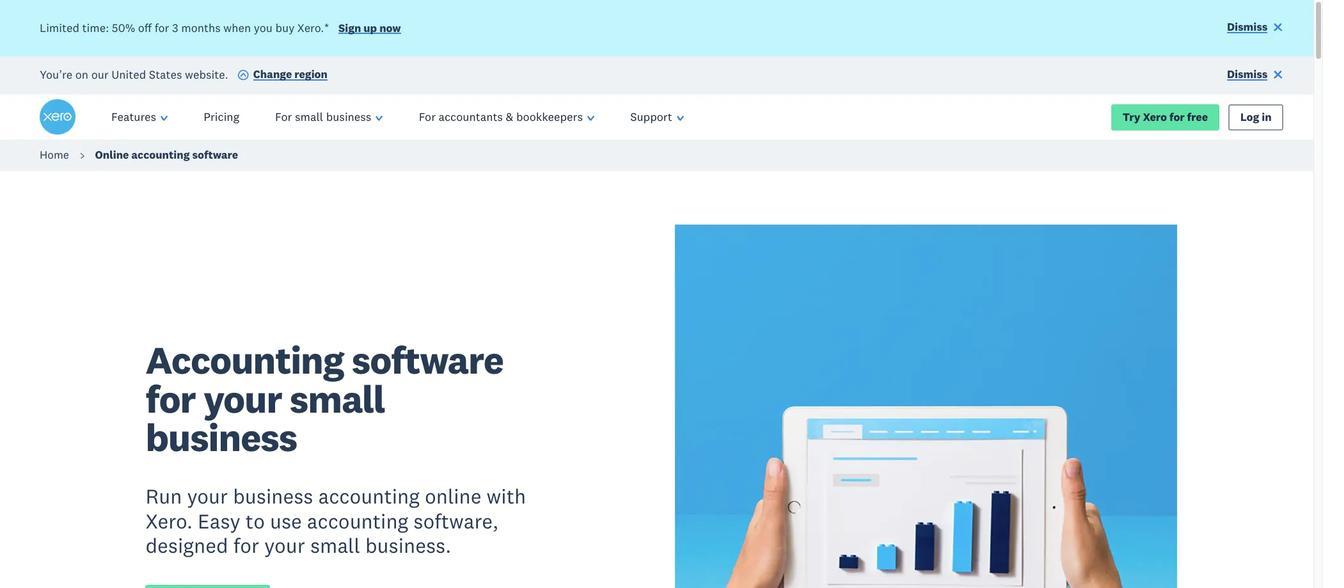 Task type: vqa. For each thing, say whether or not it's contained in the screenshot.
invoice
no



Task type: locate. For each thing, give the bounding box(es) containing it.
for inside accounting software for your small business
[[146, 375, 196, 423]]

for accountants & bookkeepers button
[[401, 95, 613, 140]]

for
[[155, 20, 169, 35], [1170, 110, 1185, 124], [146, 375, 196, 423], [233, 533, 259, 558]]

use
[[270, 508, 302, 533]]

1 vertical spatial dismiss button
[[1227, 67, 1284, 84]]

for small business button
[[257, 95, 401, 140]]

small inside run your business accounting online with xero. easy to use accounting software, designed for your small business.
[[310, 533, 360, 558]]

xero.
[[146, 508, 193, 533]]

designed
[[146, 533, 228, 558]]

0 vertical spatial business
[[326, 110, 371, 124]]

try
[[1123, 110, 1141, 124]]

for inside dropdown button
[[419, 110, 436, 124]]

small
[[295, 110, 323, 124], [290, 375, 385, 423], [310, 533, 360, 558]]

pricing
[[204, 110, 239, 124]]

0 vertical spatial your
[[203, 375, 282, 423]]

2 for from the left
[[419, 110, 436, 124]]

in
[[1262, 110, 1272, 124]]

dismiss button
[[1227, 20, 1284, 37], [1227, 67, 1284, 84]]

dismiss for you're on our united states website.
[[1227, 67, 1268, 81]]

you
[[254, 20, 273, 35]]

change region button
[[238, 67, 328, 84]]

log
[[1241, 110, 1260, 124]]

try xero for free link
[[1111, 104, 1220, 131]]

you're
[[40, 67, 72, 81]]

log in link
[[1229, 104, 1284, 131]]

software inside accounting software for your small business
[[352, 336, 504, 384]]

business
[[326, 110, 371, 124], [146, 413, 297, 461], [233, 483, 313, 509]]

1 horizontal spatial software
[[352, 336, 504, 384]]

2 dismiss button from the top
[[1227, 67, 1284, 84]]

features button
[[93, 95, 186, 140]]

sign up now
[[338, 21, 401, 35]]

1 vertical spatial small
[[290, 375, 385, 423]]

home
[[40, 148, 69, 162]]

your
[[203, 375, 282, 423], [187, 483, 228, 509], [264, 533, 305, 558]]

1 vertical spatial dismiss
[[1227, 67, 1268, 81]]

business for small
[[326, 110, 371, 124]]

0 horizontal spatial software
[[192, 148, 238, 162]]

change
[[253, 67, 292, 81]]

business inside run your business accounting online with xero. easy to use accounting software, designed for your small business.
[[233, 483, 313, 509]]

accountants
[[439, 110, 503, 124]]

try xero for free
[[1123, 110, 1208, 124]]

50%
[[112, 20, 135, 35]]

0 vertical spatial small
[[295, 110, 323, 124]]

support
[[630, 110, 672, 124]]

small inside 'dropdown button'
[[295, 110, 323, 124]]

up
[[364, 21, 377, 35]]

&
[[506, 110, 513, 124]]

log in
[[1241, 110, 1272, 124]]

united
[[111, 67, 146, 81]]

breadcrumbs element
[[0, 140, 1323, 171]]

dismiss
[[1227, 20, 1268, 34], [1227, 67, 1268, 81]]

dismiss for limited time: 50% off for 3 months when you buy xero.*
[[1227, 20, 1268, 34]]

off
[[138, 20, 152, 35]]

1 horizontal spatial for
[[419, 110, 436, 124]]

for
[[275, 110, 292, 124], [419, 110, 436, 124]]

0 vertical spatial dismiss
[[1227, 20, 1268, 34]]

sign
[[338, 21, 361, 35]]

for down change region button
[[275, 110, 292, 124]]

1 vertical spatial business
[[146, 413, 297, 461]]

states
[[149, 67, 182, 81]]

2 vertical spatial business
[[233, 483, 313, 509]]

business inside accounting software for your small business
[[146, 413, 297, 461]]

limited
[[40, 20, 79, 35]]

months
[[181, 20, 221, 35]]

2 dismiss from the top
[[1227, 67, 1268, 81]]

free
[[1187, 110, 1208, 124]]

0 horizontal spatial for
[[275, 110, 292, 124]]

accounting
[[131, 148, 190, 162], [318, 483, 420, 509], [307, 508, 408, 533]]

1 dismiss from the top
[[1227, 20, 1268, 34]]

for inside 'dropdown button'
[[275, 110, 292, 124]]

with
[[487, 483, 526, 509]]

software inside breadcrumbs 'element'
[[192, 148, 238, 162]]

1 vertical spatial software
[[352, 336, 504, 384]]

online accounting software
[[95, 148, 238, 162]]

run your business accounting online with xero. easy to use accounting software, designed for your small business.
[[146, 483, 526, 558]]

accounting inside breadcrumbs 'element'
[[131, 148, 190, 162]]

time:
[[82, 20, 109, 35]]

software
[[192, 148, 238, 162], [352, 336, 504, 384]]

pricing link
[[186, 95, 257, 140]]

to
[[246, 508, 265, 533]]

0 vertical spatial software
[[192, 148, 238, 162]]

for left accountants
[[419, 110, 436, 124]]

dismiss button for limited time: 50% off for 3 months when you buy xero.*
[[1227, 20, 1284, 37]]

0 vertical spatial dismiss button
[[1227, 20, 1284, 37]]

online
[[95, 148, 129, 162]]

business inside 'dropdown button'
[[326, 110, 371, 124]]

1 for from the left
[[275, 110, 292, 124]]

1 dismiss button from the top
[[1227, 20, 1284, 37]]

2 vertical spatial small
[[310, 533, 360, 558]]

for accountants & bookkeepers
[[419, 110, 583, 124]]



Task type: describe. For each thing, give the bounding box(es) containing it.
business.
[[365, 533, 451, 558]]

change region
[[253, 67, 328, 81]]

run
[[146, 483, 182, 509]]

sign up now link
[[338, 21, 401, 38]]

features
[[111, 110, 156, 124]]

for for for small business
[[275, 110, 292, 124]]

you're on our united states website.
[[40, 67, 228, 81]]

home link
[[40, 148, 69, 162]]

for inside run your business accounting online with xero. easy to use accounting software, designed for your small business.
[[233, 533, 259, 558]]

xero
[[1143, 110, 1167, 124]]

3
[[172, 20, 178, 35]]

xero homepage image
[[40, 99, 76, 135]]

limited time: 50% off for 3 months when you buy xero.*
[[40, 20, 329, 35]]

small inside accounting software for your small business
[[290, 375, 385, 423]]

for small business
[[275, 110, 371, 124]]

website.
[[185, 67, 228, 81]]

xero.*
[[297, 20, 329, 35]]

accounting
[[146, 336, 344, 384]]

when
[[224, 20, 251, 35]]

online accounting software link
[[95, 148, 238, 162]]

1 vertical spatial your
[[187, 483, 228, 509]]

software,
[[414, 508, 499, 533]]

online
[[425, 483, 482, 509]]

your inside accounting software for your small business
[[203, 375, 282, 423]]

a chart of income and expenses displays in xero's online accounting software on a tablet. image
[[675, 225, 1178, 588]]

accounting software for your small business
[[146, 336, 504, 461]]

region
[[294, 67, 328, 81]]

now
[[380, 21, 401, 35]]

easy
[[198, 508, 240, 533]]

support button
[[613, 95, 702, 140]]

bookkeepers
[[516, 110, 583, 124]]

on
[[75, 67, 88, 81]]

for for for accountants & bookkeepers
[[419, 110, 436, 124]]

2 vertical spatial your
[[264, 533, 305, 558]]

dismiss button for you're on our united states website.
[[1227, 67, 1284, 84]]

for inside 'try xero for free' link
[[1170, 110, 1185, 124]]

business for your
[[233, 483, 313, 509]]

our
[[91, 67, 109, 81]]

buy
[[275, 20, 295, 35]]



